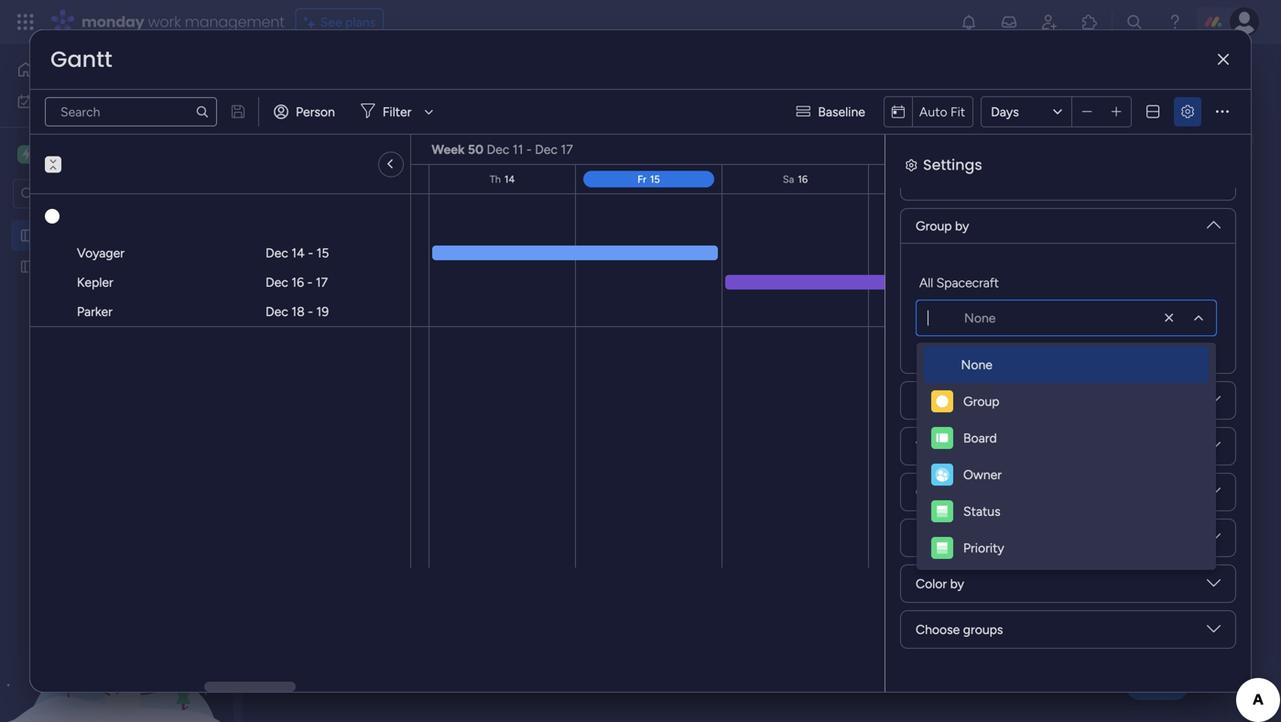 Task type: locate. For each thing, give the bounding box(es) containing it.
1 horizontal spatial all spacecraft
[[279, 61, 432, 92]]

filter up gantt button
[[383, 104, 412, 120]]

1 horizontal spatial all
[[279, 61, 305, 92]]

0 horizontal spatial 14
[[292, 245, 305, 261]]

-
[[527, 142, 532, 157], [308, 245, 313, 261], [307, 274, 313, 290], [308, 304, 313, 319]]

1 vertical spatial all
[[43, 228, 57, 243]]

1 vertical spatial choose
[[916, 622, 961, 637]]

home button
[[11, 55, 197, 84]]

auto
[[920, 104, 948, 119]]

0 vertical spatial group
[[916, 218, 953, 234]]

2 horizontal spatial all spacecraft
[[920, 275, 1000, 290]]

mo
[[50, 173, 64, 186]]

all spacecraft down group by
[[920, 275, 1000, 290]]

v2 settings line image
[[1182, 105, 1195, 118]]

gantt inside gantt button
[[394, 131, 428, 147]]

0 horizontal spatial new
[[43, 259, 70, 274]]

by right color
[[951, 576, 965, 591]]

1 choose from the top
[[916, 174, 961, 189]]

v2 plus image
[[1112, 105, 1122, 118]]

all inside heading
[[920, 275, 934, 290]]

filter left arrow down icon
[[721, 180, 750, 196]]

arrow down image
[[418, 101, 440, 123]]

2 horizontal spatial spacecraft
[[937, 275, 1000, 290]]

spacecraft up type on the left top of the page
[[311, 61, 432, 92]]

person up main
[[296, 104, 335, 120]]

19
[[317, 304, 329, 319]]

week
[[432, 142, 465, 157]]

1 vertical spatial group
[[964, 394, 1000, 409]]

1 horizontal spatial of
[[697, 99, 709, 114]]

management
[[185, 11, 285, 32]]

add
[[436, 180, 460, 196]]

gantt for gantt button
[[394, 131, 428, 147]]

stands.
[[825, 99, 865, 114]]

0 horizontal spatial group
[[916, 218, 953, 234]]

of right track
[[697, 99, 709, 114]]

where
[[712, 99, 748, 114]]

0 vertical spatial see
[[320, 14, 342, 30]]

dec left 11
[[487, 142, 510, 157]]

0 horizontal spatial person button
[[267, 97, 346, 126]]

0 horizontal spatial spacecraft
[[61, 228, 124, 243]]

th
[[490, 173, 501, 186]]

1 horizontal spatial new
[[285, 180, 312, 196]]

assign
[[445, 99, 483, 114]]

0 horizontal spatial see
[[320, 14, 342, 30]]

1 horizontal spatial filter
[[721, 180, 750, 196]]

0 vertical spatial 14
[[505, 173, 515, 186]]

group right label
[[964, 394, 1000, 409]]

1 dapulse dropdown down arrow image from the top
[[1208, 211, 1221, 231]]

see inside button
[[320, 14, 342, 30]]

2 workspace image from the left
[[22, 144, 31, 164]]

1 vertical spatial 14
[[292, 245, 305, 261]]

dapulse dropdown down arrow image
[[1208, 485, 1221, 505], [1208, 531, 1221, 551]]

0 vertical spatial filter
[[383, 104, 412, 120]]

all spacecraft inside list box
[[43, 228, 124, 243]]

gantt up my work
[[50, 44, 112, 75]]

new inside new project button
[[285, 180, 312, 196]]

0 horizontal spatial filter button
[[353, 97, 440, 126]]

by
[[956, 218, 970, 234], [950, 393, 964, 408], [951, 576, 965, 591]]

1 vertical spatial see
[[836, 98, 858, 113]]

0 vertical spatial dapulse dropdown down arrow image
[[1208, 485, 1221, 505]]

add view image
[[531, 133, 538, 146]]

by down timeline
[[956, 218, 970, 234]]

0 horizontal spatial board
[[73, 259, 107, 274]]

settings
[[924, 154, 983, 175], [948, 438, 996, 454]]

choose down dapulse integrations icon
[[916, 174, 961, 189]]

color
[[916, 576, 948, 591]]

none
[[965, 310, 996, 326], [962, 357, 993, 372]]

17 up 19
[[316, 274, 328, 290]]

2 vertical spatial spacecraft
[[937, 275, 1000, 290]]

new right private board icon
[[43, 259, 70, 274]]

fr 15
[[638, 173, 660, 186]]

filter button up table
[[353, 97, 440, 126]]

2 dapulse dropdown down arrow image from the top
[[1208, 531, 1221, 551]]

2 horizontal spatial all
[[920, 275, 934, 290]]

- left 19
[[308, 304, 313, 319]]

1 vertical spatial by
[[950, 393, 964, 408]]

person button
[[267, 97, 346, 126], [607, 173, 686, 203]]

1 vertical spatial filter button
[[692, 173, 779, 203]]

option
[[0, 219, 234, 223]]

dec up dec 18 - 19 on the left top
[[266, 274, 288, 290]]

1 horizontal spatial spacecraft
[[311, 61, 432, 92]]

public board image
[[19, 227, 37, 244]]

color by
[[916, 576, 965, 591]]

list box
[[0, 216, 234, 530]]

person button right search field on the left top
[[607, 173, 686, 203]]

settings up owner
[[948, 438, 996, 454]]

0 horizontal spatial of
[[382, 99, 394, 114]]

0 vertical spatial 16
[[798, 173, 808, 186]]

choose for choose groups
[[916, 622, 961, 637]]

1 vertical spatial new
[[43, 259, 70, 274]]

new project button
[[278, 173, 364, 203]]

work right monday
[[148, 11, 181, 32]]

1 horizontal spatial 16
[[798, 173, 808, 186]]

group
[[916, 218, 953, 234], [964, 394, 1000, 409]]

1 horizontal spatial 17
[[561, 142, 573, 157]]

dapulse dropdown down arrow image for label by
[[1208, 393, 1221, 414]]

1 vertical spatial 17
[[316, 274, 328, 290]]

new project
[[285, 180, 356, 196]]

help image
[[1166, 13, 1185, 31]]

collapse board header image
[[1235, 132, 1250, 147]]

15 right fr
[[650, 173, 660, 186]]

all
[[279, 61, 305, 92], [43, 228, 57, 243], [920, 275, 934, 290]]

1 vertical spatial person button
[[607, 173, 686, 203]]

all right public board icon
[[43, 228, 57, 243]]

see
[[320, 14, 342, 30], [836, 98, 858, 113]]

14 right th
[[505, 173, 515, 186]]

dapulse dropdown down arrow image for group by
[[1208, 211, 1221, 231]]

group up all spacecraft heading
[[916, 218, 953, 234]]

50
[[468, 142, 484, 157]]

of right type on the left top of the page
[[382, 99, 394, 114]]

1 horizontal spatial filter button
[[692, 173, 779, 203]]

1 vertical spatial all spacecraft
[[43, 228, 124, 243]]

0 vertical spatial choose
[[916, 174, 961, 189]]

v2 minus image
[[1083, 105, 1093, 118]]

help
[[1142, 675, 1175, 694]]

14
[[505, 173, 515, 186], [292, 245, 305, 261]]

dec
[[487, 142, 510, 157], [535, 142, 558, 157], [266, 245, 288, 261], [266, 274, 288, 290], [266, 304, 288, 319]]

dapulse dropdown down arrow image for choose groups
[[1208, 622, 1221, 643]]

filter button left sa
[[692, 173, 779, 203]]

dec 18 - 19
[[266, 304, 329, 319]]

private board image
[[19, 258, 37, 275]]

16
[[798, 173, 808, 186], [292, 274, 304, 290]]

0 vertical spatial gantt
[[50, 44, 112, 75]]

1 horizontal spatial gantt
[[394, 131, 428, 147]]

new for new board
[[43, 259, 70, 274]]

spacecraft inside all spacecraft heading
[[937, 275, 1000, 290]]

see plans button
[[296, 8, 384, 36]]

0 vertical spatial all
[[279, 61, 305, 92]]

- up 'dec 16 - 17'
[[308, 245, 313, 261]]

group for group
[[964, 394, 1000, 409]]

1 vertical spatial gantt
[[394, 131, 428, 147]]

all down group by
[[920, 275, 934, 290]]

more
[[861, 98, 890, 113]]

th 14
[[490, 173, 515, 186]]

0 horizontal spatial 16
[[292, 274, 304, 290]]

2 vertical spatial all spacecraft
[[920, 275, 1000, 290]]

1 horizontal spatial work
[[148, 11, 181, 32]]

0 vertical spatial person button
[[267, 97, 346, 126]]

of
[[382, 99, 394, 114], [697, 99, 709, 114]]

all spacecraft up the voyager
[[43, 228, 124, 243]]

1 horizontal spatial board
[[964, 430, 998, 446]]

lottie animation element
[[0, 537, 234, 722]]

dapulse dropdown down arrow image for color by
[[1208, 576, 1221, 597]]

choose
[[916, 174, 961, 189], [916, 622, 961, 637]]

dapulse dropdown down arrow image for critical path
[[1208, 485, 1221, 505]]

work for my
[[61, 93, 89, 109]]

0 vertical spatial board
[[73, 259, 107, 274]]

0 vertical spatial person
[[296, 104, 335, 120]]

Search field
[[542, 175, 597, 201]]

17 right add view icon
[[561, 142, 573, 157]]

work right my
[[61, 93, 89, 109]]

owners,
[[486, 99, 531, 114]]

16 right sa
[[798, 173, 808, 186]]

2 vertical spatial by
[[951, 576, 965, 591]]

invite members image
[[1041, 13, 1059, 31]]

add widget button
[[402, 173, 511, 202]]

0 vertical spatial none
[[965, 310, 996, 326]]

new left 'project'
[[285, 180, 312, 196]]

view settings
[[916, 438, 996, 454]]

spacecraft down group by
[[937, 275, 1000, 290]]

0 horizontal spatial work
[[61, 93, 89, 109]]

15 up 'dec 16 - 17'
[[317, 245, 329, 261]]

0 vertical spatial spacecraft
[[311, 61, 432, 92]]

all spacecraft up type on the left top of the page
[[279, 61, 432, 92]]

2 choose from the top
[[916, 622, 961, 637]]

choose for choose timeline columns
[[916, 174, 961, 189]]

plans
[[345, 14, 376, 30]]

dapulse dropdown down arrow image
[[1208, 211, 1221, 231], [1208, 393, 1221, 414], [1208, 439, 1221, 460], [1208, 576, 1221, 597], [1208, 622, 1221, 643]]

None search field
[[45, 97, 217, 126]]

board up owner
[[964, 430, 998, 446]]

and
[[610, 99, 631, 114]]

fit
[[951, 104, 966, 119]]

1 vertical spatial filter
[[721, 180, 750, 196]]

1 vertical spatial dapulse dropdown down arrow image
[[1208, 531, 1221, 551]]

0 horizontal spatial 15
[[317, 245, 329, 261]]

18
[[292, 304, 305, 319]]

0 vertical spatial new
[[285, 180, 312, 196]]

monday work management
[[82, 11, 285, 32]]

all spacecraft inside group
[[920, 275, 1000, 290]]

0 vertical spatial all spacecraft
[[279, 61, 432, 92]]

automate
[[1144, 131, 1201, 147]]

gantt down arrow down image
[[394, 131, 428, 147]]

filter button
[[353, 97, 440, 126], [692, 173, 779, 203]]

0 vertical spatial 17
[[561, 142, 573, 157]]

14 for th
[[505, 173, 515, 186]]

4 dapulse dropdown down arrow image from the top
[[1208, 576, 1221, 597]]

16 up 18
[[292, 274, 304, 290]]

main button
[[13, 139, 182, 170]]

spacecraft up the voyager
[[61, 228, 124, 243]]

15
[[650, 173, 660, 186], [317, 245, 329, 261]]

0 vertical spatial by
[[956, 218, 970, 234]]

- right 11
[[527, 142, 532, 157]]

all up manage
[[279, 61, 305, 92]]

spacecraft for 'all spacecraft' group
[[937, 275, 1000, 290]]

gantt button
[[381, 125, 441, 154]]

gantt
[[50, 44, 112, 75], [394, 131, 428, 147]]

widget
[[463, 180, 503, 196]]

0 horizontal spatial all spacecraft
[[43, 228, 124, 243]]

1 horizontal spatial person
[[636, 180, 675, 196]]

0 vertical spatial work
[[148, 11, 181, 32]]

1 vertical spatial 15
[[317, 245, 329, 261]]

group for group by
[[916, 218, 953, 234]]

1 vertical spatial 16
[[292, 274, 304, 290]]

fr
[[638, 173, 647, 186]]

1 horizontal spatial group
[[964, 394, 1000, 409]]

2 dapulse dropdown down arrow image from the top
[[1208, 393, 1221, 414]]

dapulse integrations image
[[939, 132, 953, 146]]

5 dapulse dropdown down arrow image from the top
[[1208, 622, 1221, 643]]

- down dec 14 - 15
[[307, 274, 313, 290]]

0 horizontal spatial all
[[43, 228, 57, 243]]

2 vertical spatial all
[[920, 275, 934, 290]]

1 vertical spatial work
[[61, 93, 89, 109]]

1 horizontal spatial 15
[[650, 173, 660, 186]]

none down all spacecraft heading
[[965, 310, 996, 326]]

set
[[534, 99, 552, 114]]

baseline
[[818, 104, 866, 120]]

keep
[[634, 99, 662, 114]]

days
[[992, 104, 1020, 120]]

table
[[337, 131, 367, 147]]

person
[[296, 104, 335, 120], [636, 180, 675, 196]]

person down 'keep'
[[636, 180, 675, 196]]

board up parker
[[73, 259, 107, 274]]

1 dapulse dropdown down arrow image from the top
[[1208, 485, 1221, 505]]

board
[[73, 259, 107, 274], [964, 430, 998, 446]]

work inside button
[[61, 93, 89, 109]]

0 horizontal spatial person
[[296, 104, 335, 120]]

person button up main
[[267, 97, 346, 126]]

dec up 'dec 16 - 17'
[[266, 245, 288, 261]]

1 horizontal spatial 14
[[505, 173, 515, 186]]

all spacecraft group
[[916, 273, 1218, 336]]

dec left 18
[[266, 304, 288, 319]]

1 of from the left
[[382, 99, 394, 114]]

help button
[[1126, 670, 1190, 700]]

none up label by
[[962, 357, 993, 372]]

3 dapulse dropdown down arrow image from the top
[[1208, 439, 1221, 460]]

14 up 'dec 16 - 17'
[[292, 245, 305, 261]]

0 horizontal spatial filter
[[383, 104, 412, 120]]

settings down dapulse integrations icon
[[924, 154, 983, 175]]

by right label
[[950, 393, 964, 408]]

1 horizontal spatial person button
[[607, 173, 686, 203]]

1 horizontal spatial see
[[836, 98, 858, 113]]

workspace image
[[17, 144, 36, 164], [22, 144, 31, 164]]

autopilot image
[[1121, 127, 1137, 150]]

Filter dashboard by text search field
[[45, 97, 217, 126]]

choose left groups
[[916, 622, 961, 637]]

work
[[148, 11, 181, 32], [61, 93, 89, 109]]

main
[[42, 146, 80, 163]]

0 horizontal spatial gantt
[[50, 44, 112, 75]]

dec 16 - 17
[[266, 274, 328, 290]]

spacecraft
[[311, 61, 432, 92], [61, 228, 124, 243], [937, 275, 1000, 290]]

track
[[665, 99, 694, 114]]



Task type: describe. For each thing, give the bounding box(es) containing it.
search everything image
[[1126, 13, 1144, 31]]

apps image
[[1081, 13, 1100, 31]]

board activity image
[[1089, 66, 1111, 88]]

1 vertical spatial board
[[964, 430, 998, 446]]

integrate
[[960, 131, 1013, 147]]

1 vertical spatial spacecraft
[[61, 228, 124, 243]]

new board
[[43, 259, 107, 274]]

select product image
[[16, 13, 35, 31]]

spacecraft for all spacecraft 'field' at the left top
[[311, 61, 432, 92]]

v2 split view image
[[1147, 105, 1160, 118]]

owner
[[964, 467, 1002, 482]]

v2 collapse down image
[[45, 150, 61, 162]]

auto fit
[[920, 104, 966, 119]]

baseline button
[[789, 97, 877, 126]]

calendar button
[[441, 125, 520, 154]]

all for all spacecraft 'field' at the left top
[[279, 61, 305, 92]]

groups
[[964, 622, 1004, 637]]

new for new project
[[285, 180, 312, 196]]

0 horizontal spatial 17
[[316, 274, 328, 290]]

1 vertical spatial none
[[962, 357, 993, 372]]

all spacecraft for 'all spacecraft' group
[[920, 275, 1000, 290]]

group by
[[916, 218, 970, 234]]

choose groups
[[916, 622, 1004, 637]]

my work button
[[11, 87, 197, 116]]

choose timeline columns
[[916, 174, 1063, 189]]

16 for sa
[[798, 173, 808, 186]]

your
[[751, 99, 777, 114]]

by for label by
[[950, 393, 964, 408]]

any
[[329, 99, 350, 114]]

auto fit button
[[913, 97, 973, 126]]

angle right image
[[389, 156, 393, 173]]

0 vertical spatial 15
[[650, 173, 660, 186]]

inbox image
[[1001, 13, 1019, 31]]

voyager
[[77, 245, 125, 261]]

dapulse x slim image
[[1219, 53, 1230, 66]]

critical
[[916, 484, 957, 500]]

v2 collapse up image
[[45, 163, 61, 175]]

filter for arrow down image
[[383, 104, 412, 120]]

see plans
[[320, 14, 376, 30]]

label by
[[916, 393, 964, 408]]

16 for dec
[[292, 274, 304, 290]]

monday
[[82, 11, 144, 32]]

label
[[916, 393, 947, 408]]

timelines
[[555, 99, 607, 114]]

my work
[[40, 93, 89, 109]]

manage
[[280, 99, 326, 114]]

week 50 dec 11 - dec 17
[[432, 142, 573, 157]]

all for 'all spacecraft' group
[[920, 275, 934, 290]]

main table
[[306, 131, 367, 147]]

project.
[[397, 99, 442, 114]]

all spacecraft for all spacecraft 'field' at the left top
[[279, 61, 432, 92]]

angle down image
[[373, 181, 381, 195]]

my
[[40, 93, 58, 109]]

dec for dec 14 - 15
[[266, 245, 288, 261]]

project
[[780, 99, 821, 114]]

v2 today image
[[892, 105, 905, 119]]

calendar
[[455, 131, 506, 147]]

dec for dec 16 - 17
[[266, 274, 288, 290]]

All Spacecraft field
[[274, 61, 436, 92]]

noah lott image
[[1231, 7, 1260, 37]]

kepler
[[77, 274, 113, 290]]

project
[[315, 180, 356, 196]]

more dots image
[[1217, 105, 1230, 118]]

all spacecraft heading
[[920, 273, 1000, 292]]

none inside 'all spacecraft' group
[[965, 310, 996, 326]]

by for group by
[[956, 218, 970, 234]]

timeline
[[964, 174, 1012, 189]]

add widget
[[436, 180, 503, 196]]

home
[[42, 62, 77, 77]]

- for 17
[[307, 274, 313, 290]]

1 vertical spatial settings
[[948, 438, 996, 454]]

Search in workspace field
[[38, 183, 153, 204]]

1 workspace image from the left
[[17, 144, 36, 164]]

dapulse dropdown down arrow image for view settings
[[1208, 439, 1221, 460]]

board inside list box
[[73, 259, 107, 274]]

work for monday
[[148, 11, 181, 32]]

see for see plans
[[320, 14, 342, 30]]

v2 search image
[[528, 178, 542, 198]]

search image
[[195, 104, 210, 119]]

status
[[964, 503, 1001, 519]]

gantt for gantt field
[[50, 44, 112, 75]]

critical path
[[916, 484, 986, 500]]

workspace selection element
[[17, 143, 83, 167]]

lottie animation image
[[0, 537, 234, 722]]

dec for dec 18 - 19
[[266, 304, 288, 319]]

arrow down image
[[757, 177, 779, 199]]

- for 15
[[308, 245, 313, 261]]

manage any type of project. assign owners, set timelines and keep track of where your project stands.
[[280, 99, 865, 114]]

list box containing all spacecraft
[[0, 216, 234, 530]]

see more
[[836, 98, 890, 113]]

2 of from the left
[[697, 99, 709, 114]]

sa
[[783, 173, 795, 186]]

11
[[513, 142, 524, 157]]

beta
[[985, 531, 1011, 547]]

main table button
[[278, 125, 381, 154]]

filter for arrow down icon
[[721, 180, 750, 196]]

baselines
[[916, 530, 970, 546]]

sa 16
[[783, 173, 808, 186]]

- for 19
[[308, 304, 313, 319]]

see for see more
[[836, 98, 858, 113]]

1 vertical spatial person
[[636, 180, 675, 196]]

by for color by
[[951, 576, 965, 591]]

0 vertical spatial settings
[[924, 154, 983, 175]]

view
[[916, 438, 945, 454]]

priority
[[964, 540, 1005, 556]]

dec 14 - 15
[[266, 245, 329, 261]]

see more link
[[834, 96, 892, 115]]

all inside list box
[[43, 228, 57, 243]]

path
[[960, 484, 986, 500]]

columns
[[1015, 174, 1063, 189]]

parker
[[77, 304, 113, 319]]

14 for dec
[[292, 245, 305, 261]]

0 vertical spatial filter button
[[353, 97, 440, 126]]

main
[[306, 131, 334, 147]]

dec right 11
[[535, 142, 558, 157]]

dapulse dropdown down arrow image for baselines
[[1208, 531, 1221, 551]]

Gantt field
[[46, 44, 117, 75]]

notifications image
[[960, 13, 979, 31]]

type
[[353, 99, 379, 114]]



Task type: vqa. For each thing, say whether or not it's contained in the screenshot.
Apps image
yes



